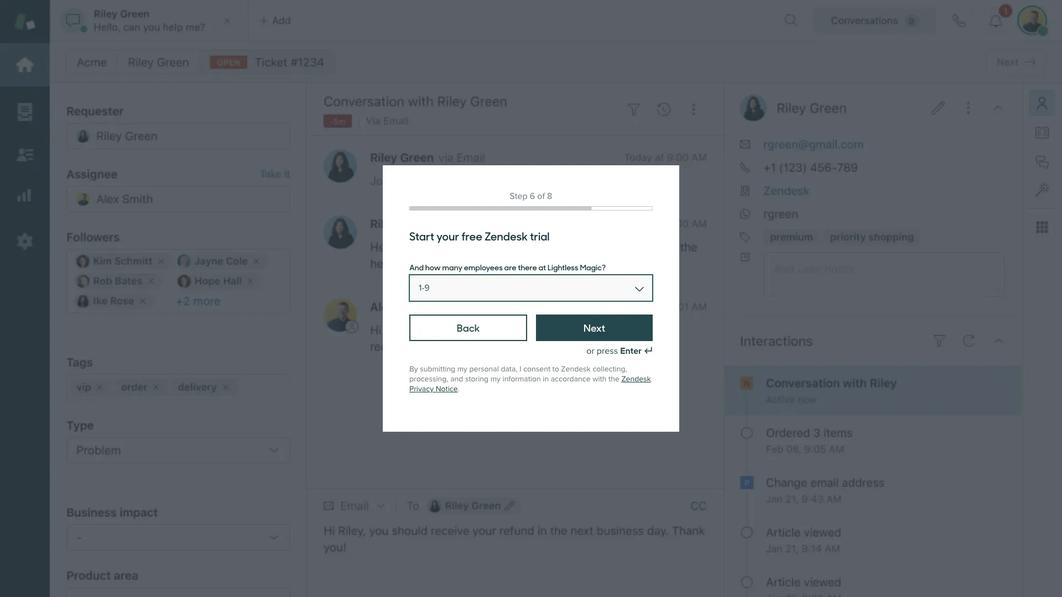 Task type: vqa. For each thing, say whether or not it's contained in the screenshot.
storing
yes



Task type: describe. For each thing, give the bounding box(es) containing it.
consent
[[524, 365, 551, 374]]

.
[[458, 385, 460, 394]]

with
[[593, 375, 607, 384]]

there
[[518, 262, 537, 273]]

0 vertical spatial zendesk
[[485, 228, 528, 244]]

are
[[504, 262, 517, 273]]

accordance
[[551, 375, 591, 384]]

employees
[[464, 262, 503, 273]]

product ui image
[[0, 0, 1063, 598]]

the
[[609, 375, 620, 384]]

or
[[587, 346, 595, 357]]

zendesk inside zendesk privacy notice
[[622, 375, 651, 384]]

trial
[[530, 228, 550, 244]]

zendesk privacy notice link
[[410, 375, 651, 394]]

magic
[[580, 262, 602, 273]]

back button
[[410, 315, 528, 341]]

notice
[[436, 385, 458, 394]]

step 6 of 8
[[510, 191, 553, 202]]

to
[[553, 365, 559, 374]]

next button
[[536, 315, 653, 341]]

by submitting my personal data, i consent to zendesk collecting, processing, and storing my information in accordance with the
[[410, 365, 627, 384]]

start
[[410, 228, 434, 244]]

lightless
[[548, 262, 579, 273]]

personal
[[470, 365, 499, 374]]

start your free zendesk trial
[[410, 228, 550, 244]]

by
[[410, 365, 418, 374]]

i
[[520, 365, 522, 374]]

and
[[410, 262, 424, 273]]



Task type: locate. For each thing, give the bounding box(es) containing it.
zendesk privacy notice
[[410, 375, 651, 394]]

and how many employees are there at lightless magic ?
[[410, 262, 606, 273]]

at
[[539, 262, 546, 273]]

free
[[462, 228, 483, 244]]

privacy
[[410, 385, 434, 394]]

6
[[530, 191, 535, 202]]

1 vertical spatial my
[[491, 375, 501, 384]]

many
[[442, 262, 463, 273]]

enter image
[[644, 347, 653, 356]]

back
[[457, 321, 480, 335]]

information
[[503, 375, 541, 384]]

zendesk
[[485, 228, 528, 244], [561, 365, 591, 374], [622, 375, 651, 384]]

processing,
[[410, 375, 449, 384]]

my up and
[[458, 365, 468, 374]]

or press enter
[[587, 346, 642, 357]]

submitting
[[420, 365, 456, 374]]

of
[[538, 191, 545, 202]]

press
[[597, 346, 618, 357]]

1 vertical spatial zendesk
[[561, 365, 591, 374]]

zendesk inside by submitting my personal data, i consent to zendesk collecting, processing, and storing my information in accordance with the
[[561, 365, 591, 374]]

8
[[547, 191, 553, 202]]

0 horizontal spatial zendesk
[[485, 228, 528, 244]]

storing
[[465, 375, 489, 384]]

2 horizontal spatial zendesk
[[622, 375, 651, 384]]

2 vertical spatial zendesk
[[622, 375, 651, 384]]

your
[[437, 228, 459, 244]]

step
[[510, 191, 528, 202]]

how
[[425, 262, 441, 273]]

0 horizontal spatial my
[[458, 365, 468, 374]]

0 vertical spatial my
[[458, 365, 468, 374]]

collecting,
[[593, 365, 627, 374]]

next
[[584, 321, 606, 335]]

zendesk up accordance
[[561, 365, 591, 374]]

1 horizontal spatial zendesk
[[561, 365, 591, 374]]

?
[[602, 262, 606, 273]]

my
[[458, 365, 468, 374], [491, 375, 501, 384]]

1 horizontal spatial my
[[491, 375, 501, 384]]

in
[[543, 375, 549, 384]]

data,
[[501, 365, 518, 374]]

enter
[[621, 346, 642, 357]]

zendesk right the the
[[622, 375, 651, 384]]

zendesk up and how many employees are there at lightless magic ?
[[485, 228, 528, 244]]

my down personal
[[491, 375, 501, 384]]

and
[[451, 375, 463, 384]]



